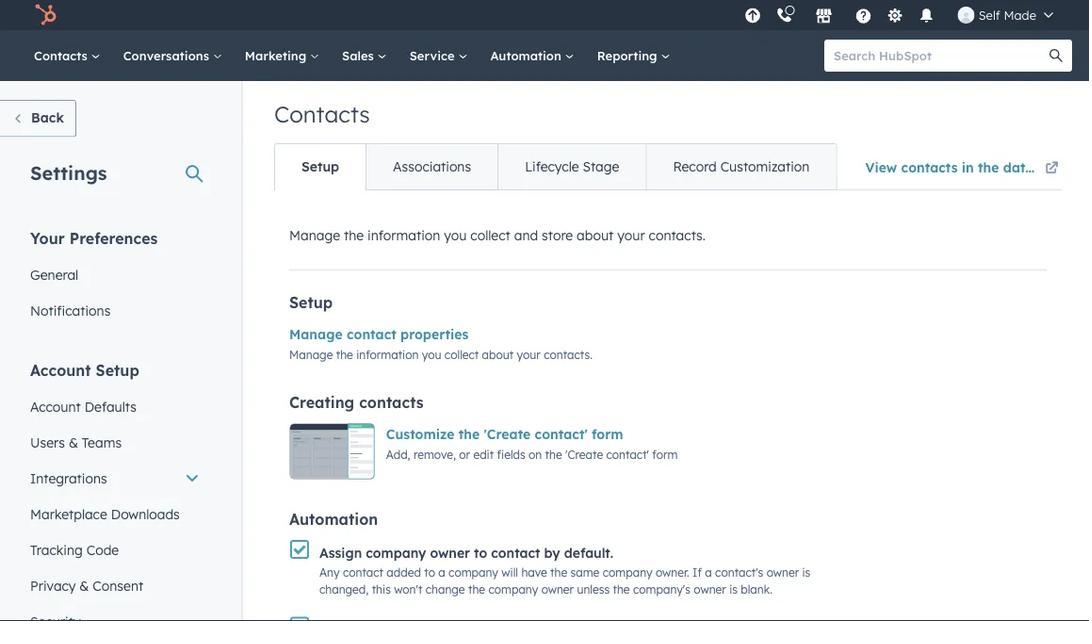 Task type: describe. For each thing, give the bounding box(es) containing it.
the up the or
[[459, 426, 480, 443]]

will
[[502, 565, 519, 580]]

you inside manage contact properties manage the information you collect about your contacts.
[[422, 347, 442, 362]]

users
[[30, 434, 65, 451]]

the right unless
[[613, 582, 630, 597]]

self
[[979, 7, 1001, 23]]

model
[[1039, 159, 1080, 175]]

or
[[459, 447, 470, 461]]

search button
[[1041, 40, 1073, 72]]

calling icon button
[[769, 3, 801, 28]]

owner down if on the right bottom of page
[[694, 582, 727, 597]]

help button
[[848, 0, 880, 30]]

0 vertical spatial collect
[[471, 227, 511, 244]]

1 horizontal spatial to
[[474, 544, 488, 561]]

lifecycle
[[525, 158, 579, 175]]

0 vertical spatial contact'
[[535, 426, 588, 443]]

1 horizontal spatial about
[[577, 227, 614, 244]]

0 vertical spatial you
[[444, 227, 467, 244]]

defaults
[[85, 398, 137, 415]]

company up the company's
[[603, 565, 653, 580]]

sales
[[342, 48, 378, 63]]

settings
[[30, 161, 107, 184]]

integrations
[[30, 470, 107, 486]]

added
[[387, 565, 421, 580]]

1 a from the left
[[439, 565, 446, 580]]

company's
[[633, 582, 691, 597]]

sales link
[[331, 30, 398, 81]]

customization
[[721, 158, 810, 175]]

have
[[522, 565, 547, 580]]

tracking code link
[[19, 532, 211, 568]]

this
[[372, 582, 391, 597]]

hubspot image
[[34, 4, 57, 26]]

back link
[[0, 100, 76, 137]]

general
[[30, 266, 78, 283]]

the down the by
[[551, 565, 568, 580]]

view
[[866, 159, 898, 175]]

the right in
[[979, 159, 1000, 175]]

ruby anderson image
[[958, 7, 975, 24]]

lifecycle stage link
[[498, 144, 646, 189]]

3 manage from the top
[[289, 347, 333, 362]]

by
[[545, 544, 561, 561]]

link opens in a new window image
[[1046, 162, 1059, 175]]

if
[[693, 565, 702, 580]]

data
[[1004, 159, 1035, 175]]

associations link
[[366, 144, 498, 189]]

code
[[86, 542, 119, 558]]

1 vertical spatial form
[[653, 447, 678, 461]]

help image
[[856, 8, 873, 25]]

assign
[[320, 544, 362, 561]]

the down setup link
[[344, 227, 364, 244]]

calling icon image
[[777, 7, 793, 24]]

marketplace
[[30, 506, 107, 522]]

lifecycle stage
[[525, 158, 620, 175]]

won't
[[394, 582, 423, 597]]

record customization
[[674, 158, 810, 175]]

navigation containing setup
[[274, 143, 837, 190]]

back
[[31, 109, 64, 126]]

1 vertical spatial setup
[[289, 293, 333, 312]]

company down will
[[489, 582, 539, 597]]

and
[[514, 227, 538, 244]]

preferences
[[69, 229, 158, 247]]

company up change
[[449, 565, 499, 580]]

contacts link
[[23, 30, 112, 81]]

in
[[962, 159, 975, 175]]

store
[[542, 227, 573, 244]]

1 vertical spatial is
[[730, 582, 738, 597]]

same
[[571, 565, 600, 580]]

conversations link
[[112, 30, 234, 81]]

notifications link
[[19, 293, 211, 329]]

your inside manage contact properties manage the information you collect about your contacts.
[[517, 347, 541, 362]]

settings link
[[884, 5, 908, 25]]

stage
[[583, 158, 620, 175]]

tracking
[[30, 542, 83, 558]]

notifications
[[30, 302, 111, 319]]

upgrade image
[[745, 8, 762, 25]]

customize
[[386, 426, 455, 443]]

customize the 'create contact' form add, remove, or edit fields on the 'create contact' form
[[386, 426, 678, 461]]

marketplace downloads
[[30, 506, 180, 522]]

the inside manage contact properties manage the information you collect about your contacts.
[[336, 347, 353, 362]]

your preferences element
[[19, 228, 211, 329]]

1 vertical spatial contacts
[[274, 100, 370, 128]]

assign company owner to contact by default. any contact added to a company will have the same company owner. if a contact's owner is changed, this won't change the company owner unless the company's owner is blank.
[[320, 544, 811, 597]]

account setup
[[30, 361, 139, 379]]

account defaults
[[30, 398, 137, 415]]

upgrade link
[[742, 5, 765, 25]]

manage contact properties manage the information you collect about your contacts.
[[289, 326, 593, 362]]

1 horizontal spatial your
[[618, 227, 645, 244]]

contacts for view
[[902, 159, 958, 175]]

contact's
[[716, 565, 764, 580]]

remove,
[[414, 447, 456, 461]]

hubspot link
[[23, 4, 71, 26]]

Search HubSpot search field
[[825, 40, 1056, 72]]

add,
[[386, 447, 411, 461]]

properties
[[401, 326, 469, 343]]

users & teams link
[[19, 425, 211, 461]]

marketing link
[[234, 30, 331, 81]]

contacts for creating
[[359, 393, 424, 412]]



Task type: vqa. For each thing, say whether or not it's contained in the screenshot.
the leftmost a
yes



Task type: locate. For each thing, give the bounding box(es) containing it.
changed,
[[320, 582, 369, 597]]

1 horizontal spatial contacts.
[[649, 227, 706, 244]]

1 horizontal spatial contact'
[[607, 447, 649, 461]]

2 account from the top
[[30, 398, 81, 415]]

1 horizontal spatial a
[[705, 565, 712, 580]]

contact up will
[[491, 544, 541, 561]]

1 horizontal spatial automation
[[491, 48, 565, 63]]

& right the privacy
[[79, 577, 89, 594]]

creating contacts
[[289, 393, 424, 412]]

collect
[[471, 227, 511, 244], [445, 347, 479, 362]]

contact'
[[535, 426, 588, 443], [607, 447, 649, 461]]

& for privacy
[[79, 577, 89, 594]]

contact
[[347, 326, 397, 343], [491, 544, 541, 561], [343, 565, 384, 580]]

settings image
[[887, 8, 904, 25]]

about
[[577, 227, 614, 244], [482, 347, 514, 362]]

downloads
[[111, 506, 180, 522]]

your
[[618, 227, 645, 244], [517, 347, 541, 362]]

your
[[30, 229, 65, 247]]

1 vertical spatial manage
[[289, 326, 343, 343]]

account for account defaults
[[30, 398, 81, 415]]

marketplaces button
[[805, 0, 844, 30]]

0 horizontal spatial contacts.
[[544, 347, 593, 362]]

0 vertical spatial setup
[[302, 158, 339, 175]]

service link
[[398, 30, 479, 81]]

to
[[474, 544, 488, 561], [424, 565, 435, 580]]

your up the customize the 'create contact' form 'link'
[[517, 347, 541, 362]]

view contacts in the data model o link
[[866, 147, 1090, 189]]

0 horizontal spatial a
[[439, 565, 446, 580]]

contacts down hubspot link
[[34, 48, 91, 63]]

0 horizontal spatial automation
[[289, 510, 378, 529]]

0 vertical spatial contact
[[347, 326, 397, 343]]

automation right service link
[[491, 48, 565, 63]]

1 vertical spatial information
[[357, 347, 419, 362]]

form
[[592, 426, 624, 443], [653, 447, 678, 461]]

1 vertical spatial contacts
[[359, 393, 424, 412]]

1 horizontal spatial &
[[79, 577, 89, 594]]

manage the information you collect and store about your contacts.
[[289, 227, 706, 244]]

edit
[[474, 447, 494, 461]]

is right contact's
[[803, 565, 811, 580]]

contacts
[[902, 159, 958, 175], [359, 393, 424, 412]]

account setup element
[[19, 360, 211, 621]]

automation up assign
[[289, 510, 378, 529]]

information inside manage contact properties manage the information you collect about your contacts.
[[357, 347, 419, 362]]

1 vertical spatial your
[[517, 347, 541, 362]]

1 vertical spatial collect
[[445, 347, 479, 362]]

notifications button
[[911, 0, 943, 30]]

manage for manage contact properties manage the information you collect about your contacts.
[[289, 326, 343, 343]]

your preferences
[[30, 229, 158, 247]]

search image
[[1050, 49, 1063, 62]]

setup
[[302, 158, 339, 175], [289, 293, 333, 312], [96, 361, 139, 379]]

to up change
[[424, 565, 435, 580]]

to left the by
[[474, 544, 488, 561]]

creating
[[289, 393, 355, 412]]

0 vertical spatial automation
[[491, 48, 565, 63]]

contacts up "customize"
[[359, 393, 424, 412]]

view contacts in the data model o
[[866, 159, 1090, 175]]

1 vertical spatial contacts.
[[544, 347, 593, 362]]

& right users
[[69, 434, 78, 451]]

the right on at left
[[545, 447, 563, 461]]

about up the customize the 'create contact' form 'link'
[[482, 347, 514, 362]]

associations
[[393, 158, 471, 175]]

conversations
[[123, 48, 213, 63]]

account inside 'link'
[[30, 398, 81, 415]]

0 vertical spatial contacts
[[34, 48, 91, 63]]

&
[[69, 434, 78, 451], [79, 577, 89, 594]]

you left and
[[444, 227, 467, 244]]

0 horizontal spatial &
[[69, 434, 78, 451]]

service
[[410, 48, 459, 63]]

0 vertical spatial contacts
[[902, 159, 958, 175]]

tracking code
[[30, 542, 119, 558]]

0 vertical spatial your
[[618, 227, 645, 244]]

1 horizontal spatial 'create
[[566, 447, 603, 461]]

2 vertical spatial contact
[[343, 565, 384, 580]]

you
[[444, 227, 467, 244], [422, 347, 442, 362]]

'create
[[484, 426, 531, 443], [566, 447, 603, 461]]

collect down properties
[[445, 347, 479, 362]]

users & teams
[[30, 434, 122, 451]]

1 vertical spatial to
[[424, 565, 435, 580]]

owner.
[[656, 565, 690, 580]]

0 horizontal spatial contact'
[[535, 426, 588, 443]]

0 horizontal spatial to
[[424, 565, 435, 580]]

marketplace downloads link
[[19, 496, 211, 532]]

& for users
[[69, 434, 78, 451]]

contacts.
[[649, 227, 706, 244], [544, 347, 593, 362]]

1 account from the top
[[30, 361, 91, 379]]

contacts up setup link
[[274, 100, 370, 128]]

contacts. inside manage contact properties manage the information you collect about your contacts.
[[544, 347, 593, 362]]

1 manage from the top
[[289, 227, 340, 244]]

0 vertical spatial manage
[[289, 227, 340, 244]]

1 vertical spatial 'create
[[566, 447, 603, 461]]

information down associations link
[[368, 227, 441, 244]]

collect left and
[[471, 227, 511, 244]]

account for account setup
[[30, 361, 91, 379]]

contact inside manage contact properties manage the information you collect about your contacts.
[[347, 326, 397, 343]]

privacy
[[30, 577, 76, 594]]

owner up the blank.
[[767, 565, 800, 580]]

self made button
[[947, 0, 1065, 30]]

privacy & consent link
[[19, 568, 211, 604]]

information down manage contact properties link in the bottom of the page
[[357, 347, 419, 362]]

contact' up on at left
[[535, 426, 588, 443]]

0 vertical spatial contacts.
[[649, 227, 706, 244]]

blank.
[[741, 582, 773, 597]]

1 vertical spatial account
[[30, 398, 81, 415]]

company up added
[[366, 544, 426, 561]]

self made
[[979, 7, 1037, 23]]

contacts left in
[[902, 159, 958, 175]]

1 horizontal spatial you
[[444, 227, 467, 244]]

setup link
[[275, 144, 366, 189]]

2 a from the left
[[705, 565, 712, 580]]

0 vertical spatial about
[[577, 227, 614, 244]]

the
[[979, 159, 1000, 175], [344, 227, 364, 244], [336, 347, 353, 362], [459, 426, 480, 443], [545, 447, 563, 461], [551, 565, 568, 580], [468, 582, 486, 597], [613, 582, 630, 597]]

link opens in a new window image
[[1046, 157, 1059, 180]]

manage contact properties link
[[289, 326, 469, 343]]

0 horizontal spatial 'create
[[484, 426, 531, 443]]

1 horizontal spatial contacts
[[274, 100, 370, 128]]

reporting link
[[586, 30, 682, 81]]

the down manage contact properties link in the bottom of the page
[[336, 347, 353, 362]]

contacts inside contacts link
[[34, 48, 91, 63]]

collect inside manage contact properties manage the information you collect about your contacts.
[[445, 347, 479, 362]]

0 vertical spatial 'create
[[484, 426, 531, 443]]

account up users
[[30, 398, 81, 415]]

'create right on at left
[[566, 447, 603, 461]]

a up change
[[439, 565, 446, 580]]

0 horizontal spatial about
[[482, 347, 514, 362]]

1 horizontal spatial contacts
[[902, 159, 958, 175]]

about inside manage contact properties manage the information you collect about your contacts.
[[482, 347, 514, 362]]

setup inside navigation
[[302, 158, 339, 175]]

o
[[1084, 159, 1090, 175]]

marketing
[[245, 48, 310, 63]]

record customization link
[[646, 144, 837, 189]]

1 vertical spatial you
[[422, 347, 442, 362]]

the right change
[[468, 582, 486, 597]]

1 horizontal spatial form
[[653, 447, 678, 461]]

owner down have
[[542, 582, 574, 597]]

integrations button
[[19, 461, 211, 496]]

company
[[366, 544, 426, 561], [449, 565, 499, 580], [603, 565, 653, 580], [489, 582, 539, 597]]

self made menu
[[740, 0, 1067, 30]]

0 horizontal spatial you
[[422, 347, 442, 362]]

account defaults link
[[19, 389, 211, 425]]

2 vertical spatial setup
[[96, 361, 139, 379]]

on
[[529, 447, 542, 461]]

1 vertical spatial &
[[79, 577, 89, 594]]

0 horizontal spatial contacts
[[359, 393, 424, 412]]

0 horizontal spatial form
[[592, 426, 624, 443]]

1 vertical spatial contact'
[[607, 447, 649, 461]]

a right if on the right bottom of page
[[705, 565, 712, 580]]

default.
[[564, 544, 614, 561]]

any
[[320, 565, 340, 580]]

reporting
[[597, 48, 661, 63]]

manage for manage the information you collect and store about your contacts.
[[289, 227, 340, 244]]

information
[[368, 227, 441, 244], [357, 347, 419, 362]]

1 vertical spatial about
[[482, 347, 514, 362]]

automation inside 'link'
[[491, 48, 565, 63]]

1 vertical spatial contact
[[491, 544, 541, 561]]

about right store
[[577, 227, 614, 244]]

0 horizontal spatial contacts
[[34, 48, 91, 63]]

made
[[1004, 7, 1037, 23]]

0 vertical spatial to
[[474, 544, 488, 561]]

2 manage from the top
[[289, 326, 343, 343]]

1 horizontal spatial is
[[803, 565, 811, 580]]

privacy & consent
[[30, 577, 143, 594]]

contact up this
[[343, 565, 384, 580]]

'create up fields
[[484, 426, 531, 443]]

0 horizontal spatial is
[[730, 582, 738, 597]]

0 vertical spatial account
[[30, 361, 91, 379]]

teams
[[82, 434, 122, 451]]

automation link
[[479, 30, 586, 81]]

marketplaces image
[[816, 8, 833, 25]]

0 vertical spatial information
[[368, 227, 441, 244]]

0 horizontal spatial your
[[517, 347, 541, 362]]

0 vertical spatial &
[[69, 434, 78, 451]]

contact left properties
[[347, 326, 397, 343]]

account up account defaults
[[30, 361, 91, 379]]

record
[[674, 158, 717, 175]]

you down properties
[[422, 347, 442, 362]]

customize the 'create contact' form link
[[386, 426, 624, 443]]

0 vertical spatial is
[[803, 565, 811, 580]]

2 vertical spatial manage
[[289, 347, 333, 362]]

change
[[426, 582, 465, 597]]

consent
[[93, 577, 143, 594]]

navigation
[[274, 143, 837, 190]]

1 vertical spatial automation
[[289, 510, 378, 529]]

owner up change
[[430, 544, 470, 561]]

0 vertical spatial form
[[592, 426, 624, 443]]

is down contact's
[[730, 582, 738, 597]]

your right store
[[618, 227, 645, 244]]

contact' right on at left
[[607, 447, 649, 461]]

notifications image
[[919, 8, 936, 25]]



